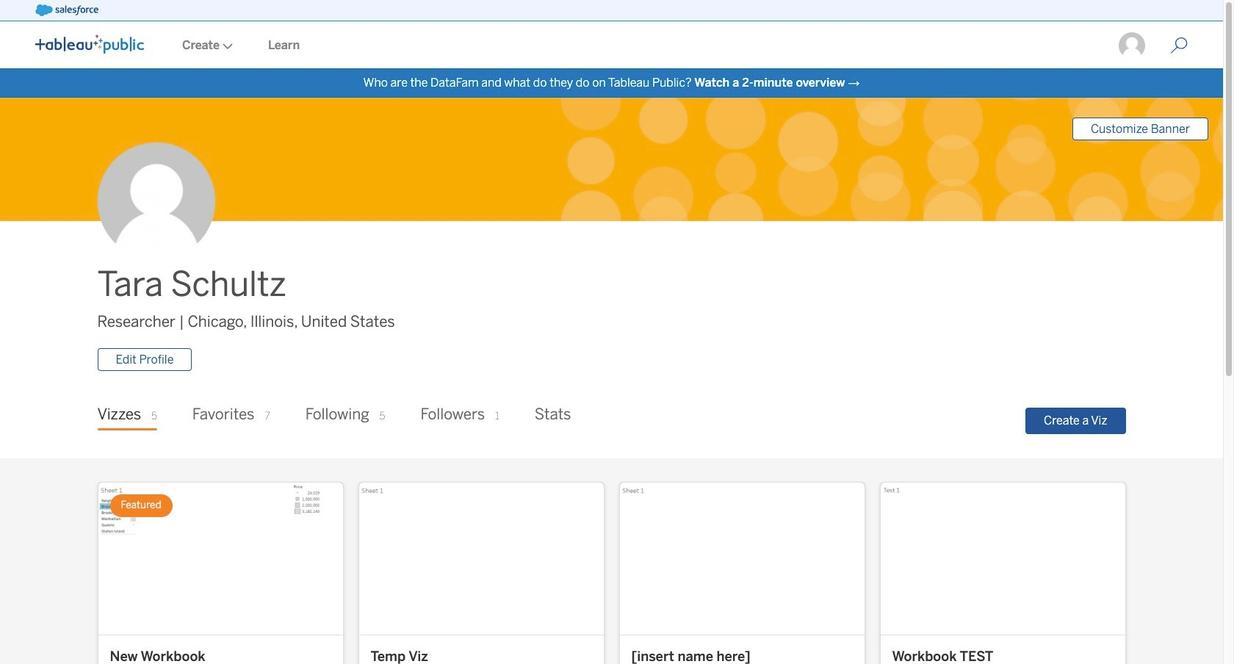 Task type: describe. For each thing, give the bounding box(es) containing it.
logo image
[[35, 35, 144, 54]]

avatar image
[[97, 143, 215, 260]]

2 workbook thumbnail image from the left
[[359, 483, 603, 634]]

1 workbook thumbnail image from the left
[[98, 483, 343, 634]]

tara.schultz image
[[1117, 31, 1147, 60]]

4 workbook thumbnail image from the left
[[880, 483, 1125, 634]]

create image
[[220, 43, 233, 49]]



Task type: locate. For each thing, give the bounding box(es) containing it.
workbook thumbnail image
[[98, 483, 343, 634], [359, 483, 603, 634], [620, 483, 864, 634], [880, 483, 1125, 634]]

salesforce logo image
[[35, 4, 98, 16]]

featured element
[[110, 495, 172, 517]]

go to search image
[[1153, 37, 1205, 54]]

3 workbook thumbnail image from the left
[[620, 483, 864, 634]]



Task type: vqa. For each thing, say whether or not it's contained in the screenshot.
second Workbook Thumbnail from right
yes



